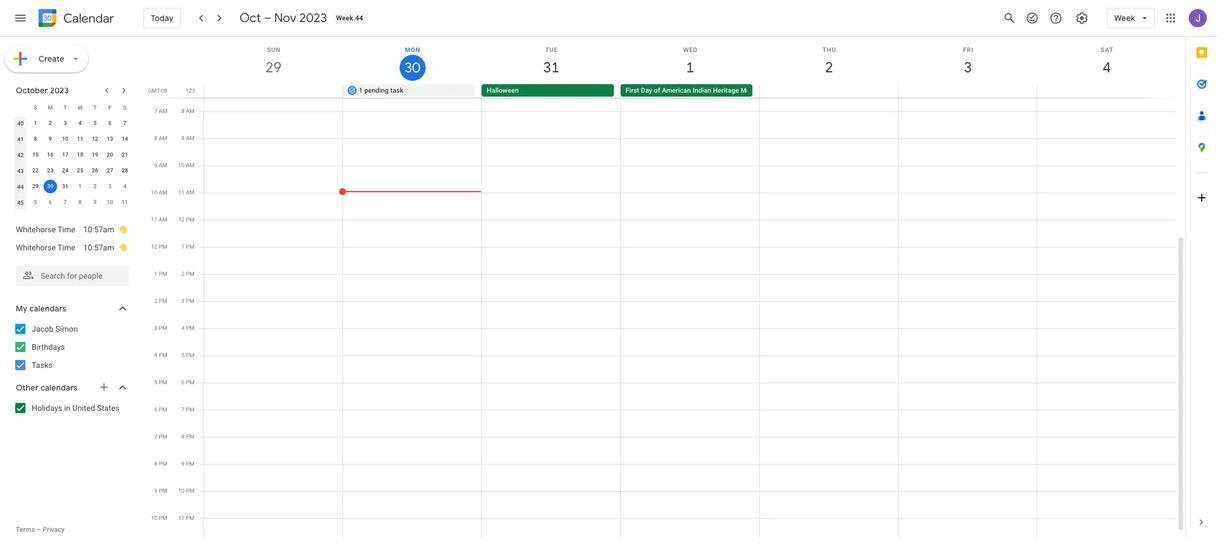 Task type: locate. For each thing, give the bounding box(es) containing it.
oct – nov 2023
[[240, 10, 327, 26]]

0 horizontal spatial 6 pm
[[154, 407, 167, 413]]

10 am
[[178, 162, 195, 169], [151, 189, 167, 196]]

cell down 29 link
[[204, 84, 343, 98]]

44 inside row
[[17, 184, 24, 190]]

row group
[[13, 115, 132, 210]]

12 pm
[[178, 217, 195, 223], [151, 244, 167, 250]]

0 horizontal spatial 9 pm
[[154, 488, 167, 494]]

25
[[77, 167, 83, 174]]

0 horizontal spatial 4 pm
[[154, 352, 167, 359]]

week button
[[1108, 5, 1156, 32]]

0 vertical spatial time
[[58, 225, 75, 234]]

1 vertical spatial 29
[[32, 183, 39, 189]]

0 horizontal spatial 44
[[17, 184, 24, 190]]

12 element
[[88, 132, 102, 146]]

0 horizontal spatial s
[[34, 104, 37, 111]]

11
[[77, 136, 83, 142], [178, 189, 185, 196], [122, 199, 128, 205], [151, 217, 157, 223], [178, 515, 185, 522]]

31 right 30 cell
[[62, 183, 68, 189]]

1 vertical spatial –
[[37, 526, 41, 534]]

calendars for other calendars
[[41, 383, 78, 393]]

t right w
[[93, 104, 97, 111]]

1 vertical spatial 3 pm
[[154, 325, 167, 331]]

1 pending task
[[359, 87, 404, 94]]

30 inside mon 30
[[404, 59, 420, 77]]

1 horizontal spatial 1 pm
[[181, 244, 195, 250]]

cell down 4 link
[[1038, 84, 1177, 98]]

list item up search for people text box
[[16, 239, 128, 257]]

11 inside 11 element
[[77, 136, 83, 142]]

41
[[17, 136, 24, 142]]

0 horizontal spatial 11 am
[[151, 217, 167, 223]]

1 vertical spatial 10 am
[[151, 189, 167, 196]]

0 vertical spatial 3 pm
[[181, 298, 195, 304]]

1 10:57am from the top
[[83, 225, 114, 234]]

16
[[47, 152, 54, 158]]

1 vertical spatial 11 am
[[151, 217, 167, 223]]

1 horizontal spatial 9 am
[[181, 135, 195, 141]]

18 element
[[73, 148, 87, 162]]

12
[[92, 136, 98, 142], [178, 217, 185, 223], [151, 244, 158, 250]]

1 vertical spatial 12 pm
[[151, 244, 167, 250]]

column header
[[13, 100, 28, 115]]

3 pm
[[181, 298, 195, 304], [154, 325, 167, 331]]

tue
[[546, 46, 558, 54]]

2 whitehorse from the top
[[16, 243, 56, 252]]

0 horizontal spatial 12 pm
[[151, 244, 167, 250]]

s
[[34, 104, 37, 111], [123, 104, 127, 111]]

calendars up jacob on the bottom
[[29, 304, 66, 314]]

row containing 15
[[13, 147, 132, 163]]

4
[[1103, 58, 1111, 77], [79, 120, 82, 126], [123, 183, 127, 189], [181, 325, 185, 331], [154, 352, 158, 359]]

s right f
[[123, 104, 127, 111]]

1 horizontal spatial 11 am
[[178, 189, 195, 196]]

29 down sun
[[265, 58, 281, 77]]

1 t from the left
[[64, 104, 67, 111]]

0 horizontal spatial 8 am
[[154, 135, 167, 141]]

1 pm
[[181, 244, 195, 250], [154, 271, 167, 277]]

2 inside "element"
[[93, 183, 97, 189]]

24
[[62, 167, 68, 174]]

1 horizontal spatial 4 pm
[[181, 325, 195, 331]]

123
[[186, 88, 195, 94]]

2 whitehorse time from the top
[[16, 243, 75, 252]]

states
[[97, 404, 120, 413]]

10 pm up 11 pm
[[178, 488, 195, 494]]

1 vertical spatial whitehorse time
[[16, 243, 75, 252]]

oct
[[240, 10, 261, 26]]

cell
[[204, 84, 343, 98], [760, 84, 899, 98], [899, 84, 1038, 98], [1038, 84, 1177, 98]]

8 am
[[181, 108, 195, 114], [154, 135, 167, 141]]

30
[[404, 59, 420, 77], [47, 183, 54, 189]]

– right terms link
[[37, 526, 41, 534]]

1 list item from the top
[[16, 221, 128, 239]]

cell down the 2 link
[[760, 84, 899, 98]]

0 horizontal spatial week
[[336, 14, 354, 22]]

other calendars
[[16, 383, 78, 393]]

1 vertical spatial 8 pm
[[154, 461, 167, 467]]

row containing 8
[[13, 131, 132, 147]]

2 cell from the left
[[760, 84, 899, 98]]

1 vertical spatial 10:57am
[[83, 243, 114, 252]]

row inside grid
[[199, 84, 1186, 98]]

1 vertical spatial 10 pm
[[151, 515, 167, 522]]

0 horizontal spatial 31
[[62, 183, 68, 189]]

november 7 element
[[58, 196, 72, 209]]

1 inside november 1 element
[[79, 183, 82, 189]]

row containing s
[[13, 100, 132, 115]]

23 element
[[44, 164, 57, 178]]

30 left "31" element
[[47, 183, 54, 189]]

3 cell from the left
[[899, 84, 1038, 98]]

0 horizontal spatial 10 pm
[[151, 515, 167, 522]]

9 pm
[[181, 461, 195, 467], [154, 488, 167, 494]]

whitehorse time up search for people text box
[[16, 243, 75, 252]]

whitehorse time down november 6 element
[[16, 225, 75, 234]]

1 horizontal spatial 10 am
[[178, 162, 195, 169]]

3 link
[[956, 55, 982, 81]]

30 cell
[[43, 179, 58, 195]]

november 10 element
[[103, 196, 117, 209]]

0 vertical spatial 11 am
[[178, 189, 195, 196]]

november 2 element
[[88, 180, 102, 193]]

1 horizontal spatial 8 pm
[[181, 434, 195, 440]]

29 element
[[29, 180, 42, 193]]

44
[[355, 14, 364, 22], [17, 184, 24, 190]]

10:57am down november 9 element
[[83, 225, 114, 234]]

time down the november 7 element
[[58, 225, 75, 234]]

wed 1
[[684, 46, 698, 77]]

calendars up the in on the bottom of the page
[[41, 383, 78, 393]]

calendars inside dropdown button
[[41, 383, 78, 393]]

1 vertical spatial 44
[[17, 184, 24, 190]]

time up search for people text box
[[58, 243, 75, 252]]

1 horizontal spatial 12 pm
[[178, 217, 195, 223]]

5
[[93, 120, 97, 126], [34, 199, 37, 205], [181, 352, 185, 359], [154, 380, 158, 386]]

10:57am for 1st list item from the top of the page
[[83, 225, 114, 234]]

grid containing 29
[[145, 37, 1186, 538]]

list
[[5, 216, 138, 261]]

16 element
[[44, 148, 57, 162]]

1 vertical spatial 7 pm
[[154, 434, 167, 440]]

1 vertical spatial 5 pm
[[154, 380, 167, 386]]

1 horizontal spatial 7 pm
[[181, 407, 195, 413]]

0 horizontal spatial 5 pm
[[154, 380, 167, 386]]

26 element
[[88, 164, 102, 178]]

0 vertical spatial 8 pm
[[181, 434, 195, 440]]

15 element
[[29, 148, 42, 162]]

11 element
[[73, 132, 87, 146]]

other calendars button
[[2, 379, 140, 397]]

fri 3
[[964, 46, 974, 77]]

0 vertical spatial 30
[[404, 59, 420, 77]]

row
[[199, 84, 1186, 98], [13, 100, 132, 115], [13, 115, 132, 131], [13, 131, 132, 147], [13, 147, 132, 163], [13, 163, 132, 179], [13, 179, 132, 195], [13, 195, 132, 210]]

1 horizontal spatial 30
[[404, 59, 420, 77]]

0 vertical spatial 9 pm
[[181, 461, 195, 467]]

list item
[[16, 221, 128, 239], [16, 239, 128, 257]]

whitehorse
[[16, 225, 56, 234], [16, 243, 56, 252]]

1 whitehorse from the top
[[16, 225, 56, 234]]

settings menu image
[[1076, 11, 1089, 25]]

today button
[[144, 5, 181, 32]]

1 horizontal spatial t
[[93, 104, 97, 111]]

9 am right 28
[[154, 162, 167, 169]]

1 vertical spatial 31
[[62, 183, 68, 189]]

8 pm
[[181, 434, 195, 440], [154, 461, 167, 467]]

30 down mon
[[404, 59, 420, 77]]

calendars for my calendars
[[29, 304, 66, 314]]

8 am down 7 am
[[154, 135, 167, 141]]

calendars inside dropdown button
[[29, 304, 66, 314]]

10:57am
[[83, 225, 114, 234], [83, 243, 114, 252]]

12 inside october 2023 grid
[[92, 136, 98, 142]]

31
[[543, 58, 559, 77], [62, 183, 68, 189]]

cell down 3 link
[[899, 84, 1038, 98]]

9
[[181, 135, 185, 141], [49, 136, 52, 142], [154, 162, 157, 169], [93, 199, 97, 205], [181, 461, 185, 467], [154, 488, 158, 494]]

15
[[32, 152, 39, 158]]

1 horizontal spatial 31
[[543, 58, 559, 77]]

list item down the november 7 element
[[16, 221, 128, 239]]

1 horizontal spatial week
[[1115, 13, 1136, 23]]

t right the 'm'
[[64, 104, 67, 111]]

2023 up the 'm'
[[50, 85, 69, 96]]

0 horizontal spatial 12
[[92, 136, 98, 142]]

1 horizontal spatial 10 pm
[[178, 488, 195, 494]]

0 vertical spatial –
[[264, 10, 271, 26]]

s left the 'm'
[[34, 104, 37, 111]]

0 horizontal spatial t
[[64, 104, 67, 111]]

6
[[108, 120, 112, 126], [49, 199, 52, 205], [181, 380, 185, 386], [154, 407, 158, 413]]

0 horizontal spatial 2 pm
[[154, 298, 167, 304]]

whitehorse time for 2nd list item from the top of the page
[[16, 243, 75, 252]]

0 horizontal spatial 9 am
[[154, 162, 167, 169]]

0 vertical spatial 12 pm
[[178, 217, 195, 223]]

1 horizontal spatial 2 pm
[[181, 271, 195, 277]]

0 vertical spatial 2 pm
[[181, 271, 195, 277]]

30, today element
[[44, 180, 57, 193]]

None search field
[[0, 261, 140, 286]]

1 vertical spatial 6 pm
[[154, 407, 167, 413]]

2 horizontal spatial 12
[[178, 217, 185, 223]]

2023
[[300, 10, 327, 26], [50, 85, 69, 96]]

whitehorse time
[[16, 225, 75, 234], [16, 243, 75, 252]]

1 horizontal spatial 6 pm
[[181, 380, 195, 386]]

row containing 1 pending task
[[199, 84, 1186, 98]]

11 inside "november 11" element
[[122, 199, 128, 205]]

1 horizontal spatial 12
[[151, 244, 158, 250]]

– right oct
[[264, 10, 271, 26]]

2 10:57am from the top
[[83, 243, 114, 252]]

1 vertical spatial whitehorse
[[16, 243, 56, 252]]

grid
[[145, 37, 1186, 538]]

gmt-08
[[148, 88, 167, 94]]

2023 right nov
[[300, 10, 327, 26]]

–
[[264, 10, 271, 26], [37, 526, 41, 534]]

1 horizontal spatial 44
[[355, 14, 364, 22]]

28
[[122, 167, 128, 174]]

row containing 29
[[13, 179, 132, 195]]

0 horizontal spatial 1 pm
[[154, 271, 167, 277]]

row group containing 1
[[13, 115, 132, 210]]

november 1 element
[[73, 180, 87, 193]]

row containing 5
[[13, 195, 132, 210]]

0 vertical spatial 4 pm
[[181, 325, 195, 331]]

19
[[92, 152, 98, 158]]

november 9 element
[[88, 196, 102, 209]]

– for terms
[[37, 526, 41, 534]]

0 vertical spatial 6 pm
[[181, 380, 195, 386]]

14
[[122, 136, 128, 142]]

0 vertical spatial whitehorse time
[[16, 225, 75, 234]]

first
[[626, 87, 640, 94]]

week
[[1115, 13, 1136, 23], [336, 14, 354, 22]]

0 vertical spatial calendars
[[29, 304, 66, 314]]

0 horizontal spatial –
[[37, 526, 41, 534]]

mon 30
[[404, 46, 421, 77]]

4 inside november 4 'element'
[[123, 183, 127, 189]]

0 horizontal spatial 29
[[32, 183, 39, 189]]

0 vertical spatial 44
[[355, 14, 364, 22]]

10 pm left 11 pm
[[151, 515, 167, 522]]

31 down tue
[[543, 58, 559, 77]]

6 pm
[[181, 380, 195, 386], [154, 407, 167, 413]]

8 am down the 123
[[181, 108, 195, 114]]

2 pm
[[181, 271, 195, 277], [154, 298, 167, 304]]

calendars
[[29, 304, 66, 314], [41, 383, 78, 393]]

0 vertical spatial 1 pm
[[181, 244, 195, 250]]

halloween
[[487, 87, 519, 94]]

create button
[[5, 45, 88, 72]]

10:57am up search for people text box
[[83, 243, 114, 252]]

whitehorse for 2nd list item from the top of the page
[[16, 243, 56, 252]]

1 cell from the left
[[204, 84, 343, 98]]

0 vertical spatial 7 pm
[[181, 407, 195, 413]]

1 vertical spatial time
[[58, 243, 75, 252]]

1 horizontal spatial 2023
[[300, 10, 327, 26]]

11 am
[[178, 189, 195, 196], [151, 217, 167, 223]]

1 horizontal spatial 29
[[265, 58, 281, 77]]

20 element
[[103, 148, 117, 162]]

0 vertical spatial 12
[[92, 136, 98, 142]]

1 horizontal spatial 5 pm
[[181, 352, 195, 359]]

2 time from the top
[[58, 243, 75, 252]]

4 pm
[[181, 325, 195, 331], [154, 352, 167, 359]]

w
[[78, 104, 83, 111]]

1 horizontal spatial 3 pm
[[181, 298, 195, 304]]

0 horizontal spatial 8 pm
[[154, 461, 167, 467]]

20
[[107, 152, 113, 158]]

0 horizontal spatial 7 pm
[[154, 434, 167, 440]]

10
[[62, 136, 68, 142], [178, 162, 185, 169], [151, 189, 157, 196], [107, 199, 113, 205], [178, 488, 185, 494], [151, 515, 158, 522]]

0 vertical spatial 10:57am
[[83, 225, 114, 234]]

1 horizontal spatial –
[[264, 10, 271, 26]]

column header inside october 2023 grid
[[13, 100, 28, 115]]

17 element
[[58, 148, 72, 162]]

30 link
[[400, 55, 426, 81]]

2 s from the left
[[123, 104, 127, 111]]

9 am
[[181, 135, 195, 141], [154, 162, 167, 169]]

row containing 22
[[13, 163, 132, 179]]

1 whitehorse time from the top
[[16, 225, 75, 234]]

tab list
[[1187, 37, 1218, 507]]

0 vertical spatial 31
[[543, 58, 559, 77]]

birthdays
[[32, 343, 65, 352]]

8
[[181, 108, 185, 114], [154, 135, 157, 141], [34, 136, 37, 142], [79, 199, 82, 205], [181, 434, 185, 440], [154, 461, 158, 467]]

27 element
[[103, 164, 117, 178]]

31 inside grid
[[543, 58, 559, 77]]

1 vertical spatial 30
[[47, 183, 54, 189]]

14 element
[[118, 132, 132, 146]]

1 horizontal spatial s
[[123, 104, 127, 111]]

1 inside the wed 1
[[686, 58, 694, 77]]

2 vertical spatial 12
[[151, 244, 158, 250]]

29 left 30, today element
[[32, 183, 39, 189]]

1
[[686, 58, 694, 77], [359, 87, 363, 94], [34, 120, 37, 126], [79, 183, 82, 189], [181, 244, 185, 250], [154, 271, 158, 277]]

24 element
[[58, 164, 72, 178]]

week inside popup button
[[1115, 13, 1136, 23]]

9 am down the 123
[[181, 135, 195, 141]]

0 vertical spatial whitehorse
[[16, 225, 56, 234]]



Task type: vqa. For each thing, say whether or not it's contained in the screenshot.


Task type: describe. For each thing, give the bounding box(es) containing it.
calendar element
[[36, 7, 114, 32]]

23
[[47, 167, 54, 174]]

sun 29
[[265, 46, 281, 77]]

Search for people text field
[[23, 266, 122, 286]]

tue 31
[[543, 46, 559, 77]]

13 element
[[103, 132, 117, 146]]

november 11 element
[[118, 196, 132, 209]]

my calendars list
[[2, 320, 140, 374]]

2 list item from the top
[[16, 239, 128, 257]]

0 horizontal spatial 3 pm
[[154, 325, 167, 331]]

0 horizontal spatial 10 am
[[151, 189, 167, 196]]

first day of american indian heritage month
[[626, 87, 761, 94]]

jacob simon
[[32, 325, 78, 334]]

08
[[161, 88, 167, 94]]

42
[[17, 152, 24, 158]]

create
[[38, 54, 64, 64]]

1 horizontal spatial 9 pm
[[181, 461, 195, 467]]

0 horizontal spatial 2023
[[50, 85, 69, 96]]

28 element
[[118, 164, 132, 178]]

october 2023
[[16, 85, 69, 96]]

f
[[108, 104, 112, 111]]

list containing whitehorse time
[[5, 216, 138, 261]]

add other calendars image
[[98, 382, 110, 393]]

privacy
[[43, 526, 65, 534]]

thu
[[823, 46, 837, 54]]

terms
[[16, 526, 35, 534]]

1 time from the top
[[58, 225, 75, 234]]

13
[[107, 136, 113, 142]]

3 inside fri 3
[[964, 58, 972, 77]]

sat
[[1102, 46, 1114, 54]]

row group inside october 2023 grid
[[13, 115, 132, 210]]

1 s from the left
[[34, 104, 37, 111]]

my
[[16, 304, 27, 314]]

40
[[17, 120, 24, 126]]

whitehorse time for 1st list item from the top of the page
[[16, 225, 75, 234]]

simon
[[55, 325, 78, 334]]

21 element
[[118, 148, 132, 162]]

25 element
[[73, 164, 87, 178]]

sat 4
[[1102, 46, 1114, 77]]

american
[[662, 87, 691, 94]]

11 pm
[[178, 515, 195, 522]]

22
[[32, 167, 39, 174]]

november 8 element
[[73, 196, 87, 209]]

other
[[16, 383, 39, 393]]

29 link
[[261, 55, 287, 81]]

mon
[[405, 46, 421, 54]]

week for week 44
[[336, 14, 354, 22]]

1 vertical spatial 9 pm
[[154, 488, 167, 494]]

month
[[741, 87, 761, 94]]

45
[[17, 199, 24, 206]]

november 3 element
[[103, 180, 117, 193]]

0 vertical spatial 10 am
[[178, 162, 195, 169]]

tasks
[[32, 361, 52, 370]]

heritage
[[713, 87, 739, 94]]

week 44
[[336, 14, 364, 22]]

4 link
[[1095, 55, 1121, 81]]

31 inside row group
[[62, 183, 68, 189]]

calendar
[[63, 10, 114, 26]]

task
[[391, 87, 404, 94]]

22 element
[[29, 164, 42, 178]]

0 vertical spatial 29
[[265, 58, 281, 77]]

in
[[64, 404, 70, 413]]

my calendars
[[16, 304, 66, 314]]

holidays in united states
[[32, 404, 120, 413]]

week for week
[[1115, 13, 1136, 23]]

of
[[654, 87, 661, 94]]

halloween button
[[482, 84, 614, 97]]

calendar heading
[[61, 10, 114, 26]]

privacy link
[[43, 526, 65, 534]]

17
[[62, 152, 68, 158]]

sun
[[267, 46, 281, 54]]

1 vertical spatial 1 pm
[[154, 271, 167, 277]]

november 6 element
[[44, 196, 57, 209]]

jacob
[[32, 325, 53, 334]]

thu 2
[[823, 46, 837, 77]]

30 inside cell
[[47, 183, 54, 189]]

row containing 1
[[13, 115, 132, 131]]

terms link
[[16, 526, 35, 534]]

indian
[[693, 87, 712, 94]]

united
[[72, 404, 95, 413]]

1 vertical spatial 12
[[178, 217, 185, 223]]

0 vertical spatial 2023
[[300, 10, 327, 26]]

2 inside thu 2
[[825, 58, 833, 77]]

today
[[151, 13, 173, 23]]

main drawer image
[[14, 11, 27, 25]]

10 element
[[58, 132, 72, 146]]

1 link
[[678, 55, 704, 81]]

1 vertical spatial 2 pm
[[154, 298, 167, 304]]

19 element
[[88, 148, 102, 162]]

november 4 element
[[118, 180, 132, 193]]

1 pending task button
[[343, 84, 475, 97]]

1 vertical spatial 4 pm
[[154, 352, 167, 359]]

fri
[[964, 46, 974, 54]]

1 inside 1 pending task button
[[359, 87, 363, 94]]

18
[[77, 152, 83, 158]]

31 element
[[58, 180, 72, 193]]

first day of american indian heritage month button
[[621, 84, 761, 97]]

day
[[641, 87, 653, 94]]

29 inside 29 element
[[32, 183, 39, 189]]

0 vertical spatial 5 pm
[[181, 352, 195, 359]]

7 am
[[154, 108, 167, 114]]

pending
[[365, 87, 389, 94]]

october 2023 grid
[[11, 100, 132, 210]]

43
[[17, 168, 24, 174]]

whitehorse for 1st list item from the top of the page
[[16, 225, 56, 234]]

4 cell from the left
[[1038, 84, 1177, 98]]

1 vertical spatial 9 am
[[154, 162, 167, 169]]

gmt-
[[148, 88, 161, 94]]

2 link
[[817, 55, 843, 81]]

10:57am for 2nd list item from the top of the page
[[83, 243, 114, 252]]

31 link
[[539, 55, 565, 81]]

4 inside sat 4
[[1103, 58, 1111, 77]]

october
[[16, 85, 48, 96]]

– for oct
[[264, 10, 271, 26]]

m
[[48, 104, 53, 111]]

21
[[122, 152, 128, 158]]

terms – privacy
[[16, 526, 65, 534]]

wed
[[684, 46, 698, 54]]

0 vertical spatial 10 pm
[[178, 488, 195, 494]]

november 5 element
[[29, 196, 42, 209]]

2 t from the left
[[93, 104, 97, 111]]

holidays
[[32, 404, 62, 413]]

my calendars button
[[2, 300, 140, 318]]

27
[[107, 167, 113, 174]]

26
[[92, 167, 98, 174]]

nov
[[274, 10, 297, 26]]

0 vertical spatial 9 am
[[181, 135, 195, 141]]

1 horizontal spatial 8 am
[[181, 108, 195, 114]]

1 vertical spatial 8 am
[[154, 135, 167, 141]]



